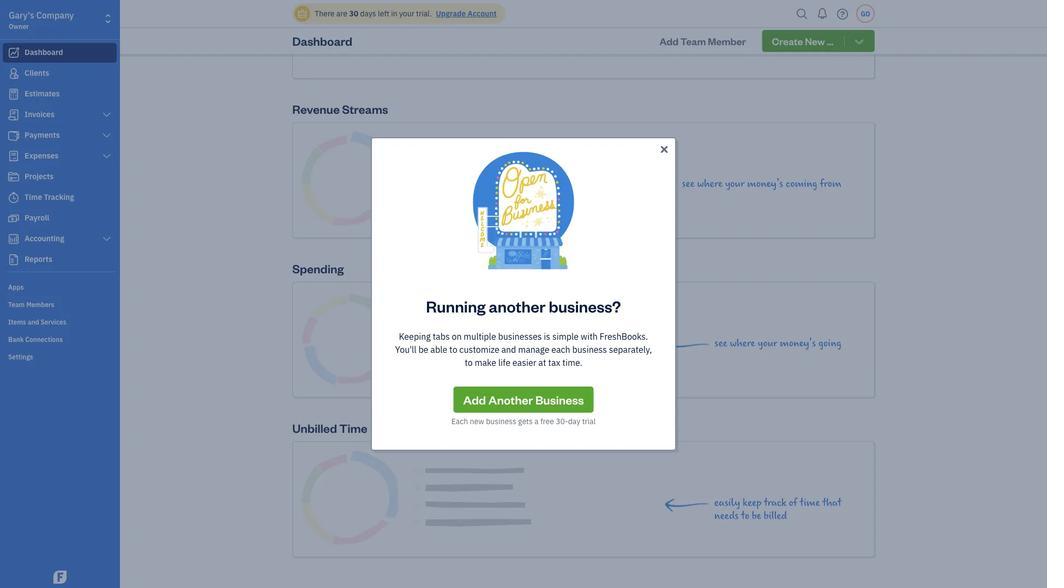 Task type: describe. For each thing, give the bounding box(es) containing it.
unbilled time
[[292, 421, 367, 437]]

add team member button
[[650, 30, 756, 52]]

see where your money's coming from
[[682, 178, 841, 190]]

report image
[[7, 255, 20, 266]]

business inside keeping tabs on multiple businesses is simple with freshbooks. you'll be able to customize and manage each business separately, to make life easier at tax time.
[[572, 344, 607, 356]]

estimate image
[[7, 89, 20, 100]]

track
[[764, 498, 786, 510]]

each
[[551, 344, 570, 356]]

new
[[470, 417, 484, 427]]

keeping
[[399, 331, 431, 343]]

team
[[680, 34, 706, 47]]

each
[[451, 417, 468, 427]]

upgrade
[[436, 8, 466, 19]]

time.
[[562, 357, 582, 369]]

another
[[489, 296, 546, 317]]

in
[[391, 8, 397, 19]]

add another business button
[[453, 387, 594, 413]]

items and services image
[[8, 317, 117, 326]]

life
[[498, 357, 510, 369]]

1 vertical spatial business
[[486, 417, 516, 427]]

you'll
[[395, 344, 416, 356]]

money image
[[7, 213, 20, 224]]

30
[[349, 8, 358, 19]]

see for see where your money's going
[[714, 338, 727, 350]]

freshbooks.
[[600, 331, 648, 343]]

gary's company owner
[[9, 10, 74, 31]]

tax
[[548, 357, 560, 369]]

0 vertical spatial your
[[399, 8, 414, 19]]

is
[[544, 331, 550, 343]]

project image
[[7, 172, 20, 183]]

easily
[[714, 498, 740, 510]]

trial.
[[416, 8, 432, 19]]

day
[[568, 417, 580, 427]]

time
[[800, 498, 820, 510]]

left
[[378, 8, 389, 19]]

close image
[[659, 143, 670, 156]]

to inside easily keep track of time that needs to be billed
[[741, 511, 749, 523]]

business?
[[549, 296, 621, 317]]

revenue
[[292, 102, 340, 117]]

there are 30 days left in your trial. upgrade account
[[315, 8, 497, 19]]

crown image
[[297, 8, 308, 19]]

businesses
[[498, 331, 542, 343]]

account
[[468, 8, 497, 19]]

money's for coming
[[747, 178, 783, 190]]

client image
[[7, 68, 20, 79]]

be inside keeping tabs on multiple businesses is simple with freshbooks. you'll be able to customize and manage each business separately, to make life easier at tax time.
[[419, 344, 428, 356]]

easily keep track of time that needs to be billed
[[714, 498, 841, 523]]

see for see where your money's coming from
[[682, 178, 695, 190]]

streams
[[342, 102, 388, 117]]

a
[[534, 417, 539, 427]]

your for see where your money's going
[[758, 338, 777, 350]]

dashboard
[[292, 33, 352, 49]]

running
[[426, 296, 486, 317]]

owner
[[9, 22, 29, 31]]

separately,
[[609, 344, 652, 356]]

easier
[[512, 357, 536, 369]]

another
[[488, 392, 533, 408]]

payment image
[[7, 130, 20, 141]]

where for see where your money's coming from
[[697, 178, 723, 190]]



Task type: locate. For each thing, give the bounding box(es) containing it.
0 vertical spatial business
[[572, 344, 607, 356]]

team members image
[[8, 300, 117, 309]]

add team member
[[659, 34, 746, 47]]

2 horizontal spatial to
[[741, 511, 749, 523]]

simple
[[552, 331, 579, 343]]

main element
[[0, 0, 147, 589]]

0 vertical spatial where
[[697, 178, 723, 190]]

make
[[475, 357, 496, 369]]

each new business gets a free 30-day trial
[[451, 417, 596, 427]]

add for add team member
[[659, 34, 678, 47]]

chevron large down image for expense image
[[102, 152, 112, 161]]

add up new
[[463, 392, 486, 408]]

freshbooks image
[[51, 571, 69, 585]]

billed
[[764, 511, 787, 523]]

chevron large down image
[[102, 235, 112, 244]]

0 vertical spatial add
[[659, 34, 678, 47]]

expense image
[[7, 151, 20, 162]]

gets
[[518, 417, 533, 427]]

from
[[820, 178, 841, 190]]

to down on
[[449, 344, 457, 356]]

multiple
[[464, 331, 496, 343]]

going
[[818, 338, 841, 350]]

money's
[[747, 178, 783, 190], [780, 338, 816, 350]]

business
[[535, 392, 584, 408]]

business down another
[[486, 417, 516, 427]]

0 horizontal spatial where
[[697, 178, 723, 190]]

spending
[[292, 261, 344, 277]]

0 horizontal spatial be
[[419, 344, 428, 356]]

able
[[430, 344, 447, 356]]

chevron large down image for payment image at the left top of the page
[[102, 131, 112, 140]]

0 vertical spatial be
[[419, 344, 428, 356]]

trial
[[582, 417, 596, 427]]

0 vertical spatial money's
[[747, 178, 783, 190]]

manage
[[518, 344, 549, 356]]

to
[[449, 344, 457, 356], [465, 357, 473, 369], [741, 511, 749, 523]]

where for see where your money's going
[[730, 338, 755, 350]]

money's for going
[[780, 338, 816, 350]]

unbilled
[[292, 421, 337, 437]]

add inside button
[[659, 34, 678, 47]]

are
[[336, 8, 347, 19]]

1 horizontal spatial see
[[714, 338, 727, 350]]

2 vertical spatial to
[[741, 511, 749, 523]]

0 horizontal spatial see
[[682, 178, 695, 190]]

2 vertical spatial your
[[758, 338, 777, 350]]

1 horizontal spatial business
[[572, 344, 607, 356]]

see where your money's going
[[714, 338, 841, 350]]

member
[[708, 34, 746, 47]]

add for add another business
[[463, 392, 486, 408]]

30-
[[556, 417, 568, 427]]

chevron large down image for invoice icon
[[102, 111, 112, 119]]

add
[[659, 34, 678, 47], [463, 392, 486, 408]]

2 horizontal spatial your
[[758, 338, 777, 350]]

1 vertical spatial to
[[465, 357, 473, 369]]

1 vertical spatial add
[[463, 392, 486, 408]]

be
[[419, 344, 428, 356], [752, 511, 761, 523]]

dashboard image
[[7, 47, 20, 58]]

apps image
[[8, 282, 117, 291]]

of
[[789, 498, 797, 510]]

running another business? dialog
[[0, 124, 1047, 465]]

customize
[[459, 344, 499, 356]]

0 horizontal spatial add
[[463, 392, 486, 408]]

1 horizontal spatial add
[[659, 34, 678, 47]]

that
[[822, 498, 841, 510]]

1 horizontal spatial to
[[465, 357, 473, 369]]

to down keep on the right of page
[[741, 511, 749, 523]]

be down keep on the right of page
[[752, 511, 761, 523]]

search image
[[793, 6, 811, 22]]

go to help image
[[834, 6, 851, 22]]

revenue streams
[[292, 102, 388, 117]]

to left 'make'
[[465, 357, 473, 369]]

company
[[36, 10, 74, 21]]

1 vertical spatial chevron large down image
[[102, 131, 112, 140]]

with
[[581, 331, 598, 343]]

keep
[[743, 498, 761, 510]]

2 vertical spatial chevron large down image
[[102, 152, 112, 161]]

1 horizontal spatial where
[[730, 338, 755, 350]]

1 vertical spatial see
[[714, 338, 727, 350]]

see
[[682, 178, 695, 190], [714, 338, 727, 350]]

keeping tabs on multiple businesses is simple with freshbooks. you'll be able to customize and manage each business separately, to make life easier at tax time.
[[395, 331, 652, 369]]

chevron large down image
[[102, 111, 112, 119], [102, 131, 112, 140], [102, 152, 112, 161]]

where
[[697, 178, 723, 190], [730, 338, 755, 350]]

your for see where your money's coming from
[[725, 178, 745, 190]]

2 chevron large down image from the top
[[102, 131, 112, 140]]

be inside easily keep track of time that needs to be billed
[[752, 511, 761, 523]]

your
[[399, 8, 414, 19], [725, 178, 745, 190], [758, 338, 777, 350]]

1 vertical spatial your
[[725, 178, 745, 190]]

money's left the coming on the right top of the page
[[747, 178, 783, 190]]

days
[[360, 8, 376, 19]]

bank connections image
[[8, 335, 117, 344]]

on
[[452, 331, 462, 343]]

be left able
[[419, 344, 428, 356]]

upgrade account link
[[434, 8, 497, 19]]

1 vertical spatial be
[[752, 511, 761, 523]]

1 horizontal spatial your
[[725, 178, 745, 190]]

time
[[339, 421, 367, 437]]

settings image
[[8, 352, 117, 361]]

there
[[315, 8, 335, 19]]

at
[[538, 357, 546, 369]]

invoice image
[[7, 110, 20, 121]]

chart image
[[7, 234, 20, 245]]

0 horizontal spatial business
[[486, 417, 516, 427]]

3 chevron large down image from the top
[[102, 152, 112, 161]]

coming
[[786, 178, 817, 190]]

0 horizontal spatial your
[[399, 8, 414, 19]]

tabs
[[433, 331, 450, 343]]

0 vertical spatial see
[[682, 178, 695, 190]]

timer image
[[7, 192, 20, 203]]

1 horizontal spatial be
[[752, 511, 761, 523]]

1 vertical spatial where
[[730, 338, 755, 350]]

and
[[501, 344, 516, 356]]

add another business
[[463, 392, 584, 408]]

running another business?
[[426, 296, 621, 317]]

free
[[540, 417, 554, 427]]

add inside "button"
[[463, 392, 486, 408]]

1 chevron large down image from the top
[[102, 111, 112, 119]]

1 vertical spatial money's
[[780, 338, 816, 350]]

needs
[[714, 511, 739, 523]]

business down the with
[[572, 344, 607, 356]]

add left team
[[659, 34, 678, 47]]

0 vertical spatial chevron large down image
[[102, 111, 112, 119]]

business
[[572, 344, 607, 356], [486, 417, 516, 427]]

money's left "going"
[[780, 338, 816, 350]]

0 vertical spatial to
[[449, 344, 457, 356]]

gary's
[[9, 10, 34, 21]]

0 horizontal spatial to
[[449, 344, 457, 356]]



Task type: vqa. For each thing, say whether or not it's contained in the screenshot.
middle chevron large down icon
yes



